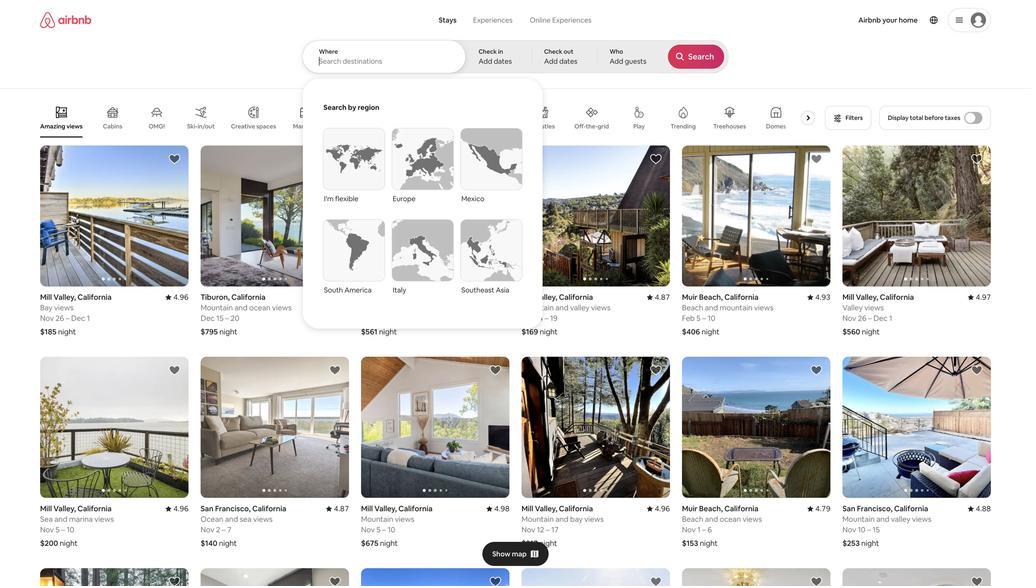 Task type: locate. For each thing, give the bounding box(es) containing it.
valley, inside mill valley, california mountain views nov 5 – 10 $675 night
[[375, 504, 397, 514]]

night down 20 at the left bottom of the page
[[220, 327, 237, 337]]

4.96 for mill valley, california bay views nov 26 – dec 1 $185 night
[[174, 292, 189, 302]]

california for san francisco, california mountain and valley views nov 10 – 15 $253 night
[[895, 504, 929, 514]]

your
[[883, 16, 898, 25]]

sea
[[240, 514, 252, 524]]

1 dates from the left
[[494, 57, 512, 66]]

valley for francisco,
[[892, 514, 911, 524]]

1 horizontal spatial add
[[545, 57, 558, 66]]

1 beach, from the top
[[700, 292, 723, 302]]

0 horizontal spatial add to wishlist: san francisco, california image
[[329, 576, 341, 586]]

california for muir beach, california beach and ocean views nov 1 – 6 $153 night
[[725, 504, 759, 514]]

dates for check in add dates
[[494, 57, 512, 66]]

tiburon, up $795
[[201, 292, 230, 302]]

5
[[697, 314, 701, 323], [55, 525, 60, 535], [377, 525, 381, 535]]

where
[[319, 48, 338, 55]]

1 tiburon, from the left
[[201, 292, 230, 302]]

4.87 out of 5 average rating image
[[326, 504, 349, 514]]

0 vertical spatial add to wishlist: muir beach, california image
[[811, 153, 823, 165]]

0 horizontal spatial add to wishlist: mill valley, california image
[[169, 153, 181, 165]]

26 inside mill valley, california bay views nov 26 – dec 1 $185 night
[[55, 314, 64, 323]]

marina
[[69, 514, 93, 524]]

26 down valley
[[858, 314, 867, 323]]

4.98
[[495, 504, 510, 514]]

mountain for mill valley, california mountain views nov 5 – 10 $675 night
[[361, 514, 394, 524]]

10 inside mill valley, california mountain views nov 5 – 10 $675 night
[[388, 525, 396, 535]]

online experiences
[[530, 16, 592, 25]]

4.97 out of 5 average rating image
[[968, 292, 992, 302]]

add
[[479, 57, 493, 66], [545, 57, 558, 66], [610, 57, 624, 66]]

0 vertical spatial 4.87
[[655, 292, 670, 302]]

1 san from the left
[[201, 504, 214, 514]]

2 horizontal spatial 5
[[697, 314, 701, 323]]

2 muir from the top
[[683, 504, 698, 514]]

beach, inside muir beach, california beach and mountain views feb 5 – 10 $406 night
[[700, 292, 723, 302]]

california
[[78, 292, 112, 302], [232, 292, 266, 302], [392, 292, 426, 302], [559, 292, 593, 302], [725, 292, 759, 302], [881, 292, 915, 302], [78, 504, 112, 514], [252, 504, 287, 514], [399, 504, 433, 514], [559, 504, 593, 514], [725, 504, 759, 514], [895, 504, 929, 514]]

castles
[[534, 122, 555, 130]]

0 horizontal spatial 15
[[216, 314, 224, 323]]

$560
[[843, 327, 861, 337]]

4.79
[[816, 504, 831, 514]]

1
[[87, 314, 90, 323], [890, 314, 893, 323], [698, 525, 701, 535]]

4.96
[[174, 292, 189, 302], [174, 504, 189, 514], [655, 504, 670, 514]]

add to wishlist: mill valley, california image
[[169, 364, 181, 376], [490, 364, 502, 376], [650, 364, 662, 376], [169, 576, 181, 586]]

i'm
[[324, 194, 334, 203]]

and for muir beach, california beach and mountain views feb 5 – 10 $406 night
[[706, 303, 719, 313]]

2 horizontal spatial dec
[[874, 314, 888, 323]]

1 4.96 out of 5 average rating image from the left
[[166, 504, 189, 514]]

1 horizontal spatial tiburon,
[[361, 292, 391, 302]]

california for mill valley, california bay views nov 26 – dec 1 $185 night
[[78, 292, 112, 302]]

mountain up 20 at the left bottom of the page
[[201, 303, 233, 313]]

1 add to wishlist: muir beach, california image from the top
[[811, 153, 823, 165]]

5 inside mill valley, california mountain views nov 5 – 10 $675 night
[[377, 525, 381, 535]]

dates down in
[[494, 57, 512, 66]]

0 horizontal spatial 4.87
[[334, 504, 349, 514]]

1 add to wishlist: mill valley, california image from the left
[[169, 153, 181, 165]]

2 beach from the top
[[683, 514, 704, 524]]

tiburon, for tiburon, california mountain and ocean views dec 15 – 20 $795 night
[[201, 292, 230, 302]]

check in add dates
[[479, 48, 512, 66]]

1 experiences from the left
[[474, 16, 513, 25]]

group containing amazing views
[[40, 98, 820, 138]]

and for mill valley, california sea and marina views nov 5 – 10 $200 night
[[54, 514, 67, 524]]

check out add dates
[[545, 48, 578, 66]]

nov up $253
[[843, 525, 857, 535]]

14
[[536, 314, 543, 323]]

1 vertical spatial valley
[[892, 514, 911, 524]]

mountain inside san francisco, california mountain and valley views nov 10 – 15 $253 night
[[843, 514, 875, 524]]

valley, up $185
[[54, 292, 76, 302]]

profile element
[[616, 0, 992, 40]]

add to wishlist: tiburon, california image
[[490, 153, 502, 165]]

– inside muir beach, california beach and ocean views nov 1 – 6 $153 night
[[703, 525, 706, 535]]

add to wishlist: mill valley, california image
[[169, 153, 181, 165], [650, 153, 662, 165], [972, 153, 984, 165]]

muir up $153
[[683, 504, 698, 514]]

nov down sea
[[40, 525, 54, 535]]

mill up 'jan'
[[522, 292, 534, 302]]

add to wishlist: mill valley, california image for 4.96
[[169, 153, 181, 165]]

add to wishlist: san francisco, california image
[[329, 576, 341, 586], [650, 576, 662, 586], [811, 576, 823, 586]]

valley for valley,
[[571, 303, 590, 313]]

out
[[564, 48, 574, 55]]

check left in
[[479, 48, 497, 55]]

0 horizontal spatial add
[[479, 57, 493, 66]]

san inside san francisco, california mountain and valley views nov 10 – 15 $253 night
[[843, 504, 856, 514]]

california inside san francisco, california mountain and valley views nov 10 – 15 $253 night
[[895, 504, 929, 514]]

1 horizontal spatial ocean
[[720, 514, 742, 524]]

nov up $675
[[361, 525, 375, 535]]

who
[[610, 48, 624, 55]]

muir inside muir beach, california beach and ocean views nov 1 – 6 $153 night
[[683, 504, 698, 514]]

nov down valley
[[843, 314, 857, 323]]

muir for muir beach, california beach and mountain views feb 5 – 10 $406 night
[[683, 292, 698, 302]]

1 horizontal spatial check
[[545, 48, 563, 55]]

tiburon,
[[201, 292, 230, 302], [361, 292, 391, 302]]

2 horizontal spatial add to wishlist: mill valley, california image
[[972, 153, 984, 165]]

nov up $153
[[683, 525, 696, 535]]

mill for mill valley, california valley views nov 26 – dec 1 $560 night
[[843, 292, 855, 302]]

0 vertical spatial muir
[[683, 292, 698, 302]]

nov left 2
[[201, 525, 214, 535]]

valley, for bay views
[[54, 292, 76, 302]]

add to wishlist: san francisco, california image
[[329, 364, 341, 376], [972, 364, 984, 376], [490, 576, 502, 586], [972, 576, 984, 586]]

san right the 4.79
[[843, 504, 856, 514]]

2 dates from the left
[[560, 57, 578, 66]]

mountain up $253
[[843, 514, 875, 524]]

1 horizontal spatial 4.87
[[655, 292, 670, 302]]

group
[[40, 98, 820, 138], [40, 146, 189, 287], [201, 146, 349, 287], [361, 146, 510, 287], [522, 146, 670, 287], [683, 146, 831, 287], [843, 146, 992, 287], [40, 357, 189, 498], [201, 357, 349, 498], [361, 357, 510, 498], [522, 357, 670, 498], [683, 357, 831, 498], [843, 357, 992, 498], [40, 568, 189, 586], [201, 568, 349, 586], [361, 568, 510, 586], [522, 568, 670, 586], [683, 568, 831, 586], [843, 568, 992, 586]]

2 26 from the left
[[858, 314, 867, 323]]

add to wishlist: muir beach, california image
[[811, 153, 823, 165], [811, 364, 823, 376]]

1 26 from the left
[[55, 314, 64, 323]]

night down 6
[[700, 538, 718, 548]]

tiburon, california
[[361, 292, 426, 302]]

2 beach, from the top
[[700, 504, 723, 514]]

and for san francisco, california mountain and valley views nov 10 – 15 $253 night
[[877, 514, 890, 524]]

0 horizontal spatial 4.97
[[334, 292, 349, 302]]

1 horizontal spatial 5
[[377, 525, 381, 535]]

4.79 out of 5 average rating image
[[808, 504, 831, 514]]

mountain up 14 in the right bottom of the page
[[522, 303, 554, 313]]

5 right feb
[[697, 314, 701, 323]]

check inside check out add dates
[[545, 48, 563, 55]]

0 horizontal spatial amazing
[[40, 122, 65, 130]]

0 vertical spatial beach
[[683, 303, 704, 313]]

2 francisco, from the left
[[858, 504, 893, 514]]

1 vertical spatial beach
[[683, 514, 704, 524]]

valley, inside mill valley, california mountain and valley views jan 14 – 19 $169 night
[[535, 292, 558, 302]]

6
[[708, 525, 712, 535]]

mountain inside mill valley, california mountain views nov 5 – 10 $675 night
[[361, 514, 394, 524]]

5 inside muir beach, california beach and mountain views feb 5 – 10 $406 night
[[697, 314, 701, 323]]

night inside mill valley, california valley views nov 26 – dec 1 $560 night
[[863, 327, 880, 337]]

online experiences link
[[521, 10, 601, 30]]

francisco, inside san francisco, california mountain and valley views nov 10 – 15 $253 night
[[858, 504, 893, 514]]

home
[[899, 16, 918, 25]]

search by region
[[324, 103, 380, 112]]

17
[[552, 525, 559, 535]]

show map
[[493, 550, 527, 559]]

valley, inside mill valley, california sea and marina views nov 5 – 10 $200 night
[[54, 504, 76, 514]]

0 horizontal spatial 4.96 out of 5 average rating image
[[166, 504, 189, 514]]

1 horizontal spatial add to wishlist: mill valley, california image
[[650, 153, 662, 165]]

mill up bay
[[40, 292, 52, 302]]

1 horizontal spatial 4.96 out of 5 average rating image
[[647, 504, 670, 514]]

ocean inside muir beach, california beach and ocean views nov 1 – 6 $153 night
[[720, 514, 742, 524]]

20
[[231, 314, 240, 323]]

1 horizontal spatial san
[[843, 504, 856, 514]]

valley, up 12
[[535, 504, 558, 514]]

10 inside muir beach, california beach and mountain views feb 5 – 10 $406 night
[[708, 314, 716, 323]]

nov left 12
[[522, 525, 536, 535]]

online
[[530, 16, 551, 25]]

cabins
[[103, 122, 122, 130]]

1 dec from the left
[[71, 314, 85, 323]]

nov inside mill valley, california valley views nov 26 – dec 1 $560 night
[[843, 314, 857, 323]]

3 add from the left
[[610, 57, 624, 66]]

jan
[[522, 314, 534, 323]]

california inside mill valley, california valley views nov 26 – dec 1 $560 night
[[881, 292, 915, 302]]

california inside muir beach, california beach and mountain views feb 5 – 10 $406 night
[[725, 292, 759, 302]]

california for mill valley, california mountain views nov 5 – 10 $675 night
[[399, 504, 433, 514]]

tiburon, inside 'tiburon, california mountain and ocean views dec 15 – 20 $795 night'
[[201, 292, 230, 302]]

$406
[[683, 327, 701, 337]]

southeast asia
[[462, 286, 510, 295]]

beach, up 6
[[700, 504, 723, 514]]

dec inside mill valley, california bay views nov 26 – dec 1 $185 night
[[71, 314, 85, 323]]

mill for mill valley, california bay views nov 26 – dec 1 $185 night
[[40, 292, 52, 302]]

1 horizontal spatial dates
[[560, 57, 578, 66]]

muir inside muir beach, california beach and mountain views feb 5 – 10 $406 night
[[683, 292, 698, 302]]

$795
[[201, 327, 218, 337]]

mill valley, california sea and marina views nov 5 – 10 $200 night
[[40, 504, 114, 548]]

beach inside muir beach, california beach and mountain views feb 5 – 10 $406 night
[[683, 303, 704, 313]]

2 horizontal spatial 1
[[890, 314, 893, 323]]

1 inside mill valley, california valley views nov 26 – dec 1 $560 night
[[890, 314, 893, 323]]

views inside "san francisco, california ocean and sea views nov 2 – 7 $140 night"
[[253, 514, 273, 524]]

california inside 'tiburon, california mountain and ocean views dec 15 – 20 $795 night'
[[232, 292, 266, 302]]

valley, for valley views
[[856, 292, 879, 302]]

california inside mill valley, california bay views nov 26 – dec 1 $185 night
[[78, 292, 112, 302]]

experiences
[[474, 16, 513, 25], [553, 16, 592, 25]]

1 muir from the top
[[683, 292, 698, 302]]

None search field
[[303, 0, 729, 329]]

5 for nov
[[55, 525, 60, 535]]

check for check out add dates
[[545, 48, 563, 55]]

2 add to wishlist: mill valley, california image from the left
[[650, 153, 662, 165]]

1 vertical spatial 4.87
[[334, 504, 349, 514]]

0 horizontal spatial francisco,
[[215, 504, 251, 514]]

0 vertical spatial valley
[[571, 303, 590, 313]]

night down 7
[[219, 538, 237, 548]]

california inside mill valley, california sea and marina views nov 5 – 10 $200 night
[[78, 504, 112, 514]]

0 horizontal spatial dates
[[494, 57, 512, 66]]

add inside 'check in add dates'
[[479, 57, 493, 66]]

valley, up 14 in the right bottom of the page
[[535, 292, 558, 302]]

1 horizontal spatial 15
[[873, 525, 880, 535]]

mill inside mill valley, california mountain views nov 5 – 10 $675 night
[[361, 504, 373, 514]]

beach, for mountain
[[700, 292, 723, 302]]

views inside 'tiburon, california mountain and ocean views dec 15 – 20 $795 night'
[[272, 303, 292, 313]]

mountain
[[720, 303, 753, 313]]

tiburon, california mountain and ocean views dec 15 – 20 $795 night
[[201, 292, 292, 337]]

experiences button
[[465, 10, 521, 30]]

display total before taxes button
[[880, 106, 992, 130]]

mountain up 12
[[522, 514, 554, 524]]

night right $200
[[60, 538, 78, 548]]

night right the $560
[[863, 327, 880, 337]]

nov inside the mill valley, california mountain and bay views nov 12 – 17 $217 night
[[522, 525, 536, 535]]

night right the '$406'
[[702, 327, 720, 337]]

0 horizontal spatial ocean
[[249, 303, 271, 313]]

valley
[[571, 303, 590, 313], [892, 514, 911, 524]]

and inside the mill valley, california mountain and bay views nov 12 – 17 $217 night
[[556, 514, 569, 524]]

26 up $185
[[55, 314, 64, 323]]

san for san francisco, california ocean and sea views nov 2 – 7 $140 night
[[201, 504, 214, 514]]

nov inside mill valley, california sea and marina views nov 5 – 10 $200 night
[[40, 525, 54, 535]]

ocean inside 'tiburon, california mountain and ocean views dec 15 – 20 $795 night'
[[249, 303, 271, 313]]

4.96 out of 5 average rating image
[[166, 504, 189, 514], [647, 504, 670, 514]]

beach up feb
[[683, 303, 704, 313]]

night right $185
[[58, 327, 76, 337]]

0 horizontal spatial 26
[[55, 314, 64, 323]]

1 horizontal spatial 4.97
[[977, 292, 992, 302]]

dates down out
[[560, 57, 578, 66]]

add inside who add guests
[[610, 57, 624, 66]]

valley, up marina
[[54, 504, 76, 514]]

2 add from the left
[[545, 57, 558, 66]]

feb
[[683, 314, 695, 323]]

california inside the mill valley, california mountain and bay views nov 12 – 17 $217 night
[[559, 504, 593, 514]]

beach, inside muir beach, california beach and ocean views nov 1 – 6 $153 night
[[700, 504, 723, 514]]

dec inside mill valley, california valley views nov 26 – dec 1 $560 night
[[874, 314, 888, 323]]

1 vertical spatial add to wishlist: muir beach, california image
[[811, 364, 823, 376]]

beach for feb
[[683, 303, 704, 313]]

1 horizontal spatial amazing
[[473, 122, 498, 130]]

$253
[[843, 538, 860, 548]]

– inside mill valley, california sea and marina views nov 5 – 10 $200 night
[[61, 525, 65, 535]]

2 san from the left
[[843, 504, 856, 514]]

beach, up the mountain
[[700, 292, 723, 302]]

california inside muir beach, california beach and ocean views nov 1 – 6 $153 night
[[725, 504, 759, 514]]

california for muir beach, california beach and mountain views feb 5 – 10 $406 night
[[725, 292, 759, 302]]

mill up sea
[[40, 504, 52, 514]]

3 add to wishlist: san francisco, california image from the left
[[811, 576, 823, 586]]

2 add to wishlist: muir beach, california image from the top
[[811, 364, 823, 376]]

experiences right online
[[553, 16, 592, 25]]

beach up $153
[[683, 514, 704, 524]]

luxe
[[392, 122, 405, 130]]

4.87 for mill valley, california mountain and valley views jan 14 – 19 $169 night
[[655, 292, 670, 302]]

valley, for mountain and valley views
[[535, 292, 558, 302]]

valley inside san francisco, california mountain and valley views nov 10 – 15 $253 night
[[892, 514, 911, 524]]

1 horizontal spatial add to wishlist: san francisco, california image
[[650, 576, 662, 586]]

1 vertical spatial beach,
[[700, 504, 723, 514]]

night down the 17
[[540, 538, 558, 548]]

1 for valley views
[[890, 314, 893, 323]]

mill valley, california valley views nov 26 – dec 1 $560 night
[[843, 292, 915, 337]]

2 add to wishlist: san francisco, california image from the left
[[650, 576, 662, 586]]

mountain up $675
[[361, 514, 394, 524]]

1 vertical spatial ocean
[[720, 514, 742, 524]]

2 dec from the left
[[201, 314, 215, 323]]

views inside mill valley, california sea and marina views nov 5 – 10 $200 night
[[94, 514, 114, 524]]

total
[[911, 114, 924, 122]]

0 horizontal spatial valley
[[571, 303, 590, 313]]

mill for mill valley, california sea and marina views nov 5 – 10 $200 night
[[40, 504, 52, 514]]

beachfront
[[337, 122, 368, 130]]

and for muir beach, california beach and ocean views nov 1 – 6 $153 night
[[706, 514, 719, 524]]

2 horizontal spatial add to wishlist: san francisco, california image
[[811, 576, 823, 586]]

0 vertical spatial ocean
[[249, 303, 271, 313]]

beach,
[[700, 292, 723, 302], [700, 504, 723, 514]]

dates inside 'check in add dates'
[[494, 57, 512, 66]]

0 horizontal spatial tiburon,
[[201, 292, 230, 302]]

1 for bay views
[[87, 314, 90, 323]]

1 vertical spatial muir
[[683, 504, 698, 514]]

muir beach, california beach and ocean views nov 1 – 6 $153 night
[[683, 504, 763, 548]]

4.87 out of 5 average rating image
[[647, 292, 670, 302]]

valley inside mill valley, california mountain and valley views jan 14 – 19 $169 night
[[571, 303, 590, 313]]

3 add to wishlist: mill valley, california image from the left
[[972, 153, 984, 165]]

0 horizontal spatial san
[[201, 504, 214, 514]]

mountain
[[201, 303, 233, 313], [522, 303, 554, 313], [361, 514, 394, 524], [522, 514, 554, 524], [843, 514, 875, 524]]

california inside mill valley, california mountain views nov 5 – 10 $675 night
[[399, 504, 433, 514]]

1 horizontal spatial 26
[[858, 314, 867, 323]]

dec for valley views
[[874, 314, 888, 323]]

5 for feb
[[697, 314, 701, 323]]

– inside 'tiburon, california mountain and ocean views dec 15 – 20 $795 night'
[[225, 314, 229, 323]]

mountain inside mill valley, california mountain and valley views jan 14 – 19 $169 night
[[522, 303, 554, 313]]

check inside 'check in add dates'
[[479, 48, 497, 55]]

26
[[55, 314, 64, 323], [858, 314, 867, 323]]

0 horizontal spatial experiences
[[474, 16, 513, 25]]

francisco,
[[215, 504, 251, 514], [858, 504, 893, 514]]

views inside mill valley, california bay views nov 26 – dec 1 $185 night
[[54, 303, 74, 313]]

5 up $200
[[55, 525, 60, 535]]

1 horizontal spatial dec
[[201, 314, 215, 323]]

valley, inside mill valley, california bay views nov 26 – dec 1 $185 night
[[54, 292, 76, 302]]

valley, up valley
[[856, 292, 879, 302]]

mill up valley
[[843, 292, 855, 302]]

night down 19
[[540, 327, 558, 337]]

valley, for mountain and bay views
[[535, 504, 558, 514]]

1 horizontal spatial valley
[[892, 514, 911, 524]]

3 dec from the left
[[874, 314, 888, 323]]

valley, inside the mill valley, california mountain and bay views nov 12 – 17 $217 night
[[535, 504, 558, 514]]

mountain for mill valley, california mountain and bay views nov 12 – 17 $217 night
[[522, 514, 554, 524]]

francisco, for mountain
[[858, 504, 893, 514]]

add down the "experiences" button
[[479, 57, 493, 66]]

san up ocean
[[201, 504, 214, 514]]

search
[[324, 103, 347, 112]]

1 beach from the top
[[683, 303, 704, 313]]

mill inside mill valley, california mountain and valley views jan 14 – 19 $169 night
[[522, 292, 534, 302]]

2 4.96 out of 5 average rating image from the left
[[647, 504, 670, 514]]

and
[[235, 303, 248, 313], [556, 303, 569, 313], [706, 303, 719, 313], [54, 514, 67, 524], [225, 514, 238, 524], [556, 514, 569, 524], [706, 514, 719, 524], [877, 514, 890, 524]]

francisco, up $253
[[858, 504, 893, 514]]

views inside group
[[67, 122, 83, 130]]

and inside mill valley, california mountain and valley views jan 14 – 19 $169 night
[[556, 303, 569, 313]]

1 check from the left
[[479, 48, 497, 55]]

1 francisco, from the left
[[215, 504, 251, 514]]

4.96 out of 5 average rating image
[[166, 292, 189, 302]]

mill inside mill valley, california sea and marina views nov 5 – 10 $200 night
[[40, 504, 52, 514]]

15
[[216, 314, 224, 323], [873, 525, 880, 535]]

stays
[[439, 16, 457, 25]]

check
[[479, 48, 497, 55], [545, 48, 563, 55]]

francisco, up sea on the left bottom
[[215, 504, 251, 514]]

0 horizontal spatial 5
[[55, 525, 60, 535]]

1 horizontal spatial francisco,
[[858, 504, 893, 514]]

0 vertical spatial 15
[[216, 314, 224, 323]]

experiences inside button
[[474, 16, 513, 25]]

dates inside check out add dates
[[560, 57, 578, 66]]

mill valley, california mountain and valley views jan 14 – 19 $169 night
[[522, 292, 611, 337]]

amazing for amazing pools
[[473, 122, 498, 130]]

beach, for ocean
[[700, 504, 723, 514]]

beach inside muir beach, california beach and ocean views nov 1 – 6 $153 night
[[683, 514, 704, 524]]

san francisco, california ocean and sea views nov 2 – 7 $140 night
[[201, 504, 287, 548]]

mill inside mill valley, california valley views nov 26 – dec 1 $560 night
[[843, 292, 855, 302]]

0 horizontal spatial 1
[[87, 314, 90, 323]]

nov down bay
[[40, 314, 54, 323]]

1 horizontal spatial 4.93
[[816, 292, 831, 302]]

valley, up $675
[[375, 504, 397, 514]]

2 check from the left
[[545, 48, 563, 55]]

and inside "san francisco, california ocean and sea views nov 2 – 7 $140 night"
[[225, 514, 238, 524]]

what can we help you find? tab list
[[431, 10, 521, 30]]

26 for valley
[[858, 314, 867, 323]]

beach
[[683, 303, 704, 313], [683, 514, 704, 524]]

5 inside mill valley, california sea and marina views nov 5 – 10 $200 night
[[55, 525, 60, 535]]

mountain for san francisco, california mountain and valley views nov 10 – 15 $253 night
[[843, 514, 875, 524]]

play
[[634, 122, 645, 130]]

trending
[[671, 122, 696, 130]]

0 horizontal spatial dec
[[71, 314, 85, 323]]

dates
[[494, 57, 512, 66], [560, 57, 578, 66]]

1 horizontal spatial 1
[[698, 525, 701, 535]]

1 vertical spatial 15
[[873, 525, 880, 535]]

19
[[550, 314, 558, 323]]

2 tiburon, from the left
[[361, 292, 391, 302]]

0 horizontal spatial check
[[479, 48, 497, 55]]

mill right 4.87 out of 5 average rating icon
[[361, 504, 373, 514]]

mountain inside the mill valley, california mountain and bay views nov 12 – 17 $217 night
[[522, 514, 554, 524]]

night right $253
[[862, 538, 880, 548]]

tiburon, left "italy"
[[361, 292, 391, 302]]

4.96 for mill valley, california sea and marina views nov 5 – 10 $200 night
[[174, 504, 189, 514]]

add down online experiences
[[545, 57, 558, 66]]

san inside "san francisco, california ocean and sea views nov 2 – 7 $140 night"
[[201, 504, 214, 514]]

5 up $675
[[377, 525, 381, 535]]

add to wishlist: muir beach, california image for 4.93
[[811, 153, 823, 165]]

add to wishlist: mill valley, california image for mill valley, california sea and marina views nov 5 – 10 $200 night
[[169, 364, 181, 376]]

10
[[708, 314, 716, 323], [67, 525, 74, 535], [388, 525, 396, 535], [858, 525, 866, 535]]

nov inside mill valley, california mountain views nov 5 – 10 $675 night
[[361, 525, 375, 535]]

1 horizontal spatial experiences
[[553, 16, 592, 25]]

mill right 4.98
[[522, 504, 534, 514]]

check left out
[[545, 48, 563, 55]]

4.88
[[977, 504, 992, 514]]

0 horizontal spatial 4.93
[[495, 292, 510, 302]]

experiences up in
[[474, 16, 513, 25]]

1 add from the left
[[479, 57, 493, 66]]

valley
[[843, 303, 863, 313]]

amazing views
[[40, 122, 83, 130]]

0 vertical spatial beach,
[[700, 292, 723, 302]]

night right $675
[[380, 538, 398, 548]]

and inside mill valley, california sea and marina views nov 5 – 10 $200 night
[[54, 514, 67, 524]]

add down "who"
[[610, 57, 624, 66]]

muir up feb
[[683, 292, 698, 302]]

2 horizontal spatial add
[[610, 57, 624, 66]]

4.98 out of 5 average rating image
[[487, 504, 510, 514]]

$561 night
[[361, 327, 397, 337]]

taxes
[[946, 114, 961, 122]]

and inside san francisco, california mountain and valley views nov 10 – 15 $253 night
[[877, 514, 890, 524]]

off-the-grid
[[575, 122, 609, 130]]

mill inside mill valley, california bay views nov 26 – dec 1 $185 night
[[40, 292, 52, 302]]

california inside "san francisco, california ocean and sea views nov 2 – 7 $140 night"
[[252, 504, 287, 514]]



Task type: vqa. For each thing, say whether or not it's contained in the screenshot.
Enter your address text box
no



Task type: describe. For each thing, give the bounding box(es) containing it.
– inside mill valley, california valley views nov 26 – dec 1 $560 night
[[869, 314, 873, 323]]

and for san francisco, california ocean and sea views nov 2 – 7 $140 night
[[225, 514, 238, 524]]

airbnb your home
[[859, 16, 918, 25]]

south
[[324, 286, 343, 295]]

add to wishlist: mill valley, california image for mill valley, california mountain and bay views nov 12 – 17 $217 night
[[650, 364, 662, 376]]

america
[[345, 286, 372, 295]]

display total before taxes
[[889, 114, 961, 122]]

europe
[[393, 194, 416, 203]]

2 experiences from the left
[[553, 16, 592, 25]]

$561
[[361, 327, 378, 337]]

4.87 for san francisco, california ocean and sea views nov 2 – 7 $140 night
[[334, 504, 349, 514]]

views inside muir beach, california beach and ocean views nov 1 – 6 $153 night
[[743, 514, 763, 524]]

san for san francisco, california mountain and valley views nov 10 – 15 $253 night
[[843, 504, 856, 514]]

15 inside san francisco, california mountain and valley views nov 10 – 15 $253 night
[[873, 525, 880, 535]]

california for mill valley, california valley views nov 26 – dec 1 $560 night
[[881, 292, 915, 302]]

night inside muir beach, california beach and ocean views nov 1 – 6 $153 night
[[700, 538, 718, 548]]

1 4.97 from the left
[[334, 292, 349, 302]]

filters button
[[826, 106, 872, 130]]

nov inside muir beach, california beach and ocean views nov 1 – 6 $153 night
[[683, 525, 696, 535]]

Where field
[[319, 57, 450, 66]]

show
[[493, 550, 511, 559]]

airbnb your home link
[[853, 10, 924, 31]]

$185
[[40, 327, 56, 337]]

night right the $561
[[379, 327, 397, 337]]

by
[[348, 103, 357, 112]]

guests
[[625, 57, 647, 66]]

valley, for sea and marina views
[[54, 504, 76, 514]]

views inside mill valley, california mountain views nov 5 – 10 $675 night
[[395, 514, 415, 524]]

nov inside san francisco, california mountain and valley views nov 10 – 15 $253 night
[[843, 525, 857, 535]]

amazing pools
[[473, 122, 515, 130]]

2 4.97 from the left
[[977, 292, 992, 302]]

before
[[925, 114, 944, 122]]

off-
[[575, 122, 586, 130]]

– inside mill valley, california mountain and valley views jan 14 – 19 $169 night
[[545, 314, 549, 323]]

10 inside san francisco, california mountain and valley views nov 10 – 15 $253 night
[[858, 525, 866, 535]]

and for mill valley, california mountain and bay views nov 12 – 17 $217 night
[[556, 514, 569, 524]]

dates for check out add dates
[[560, 57, 578, 66]]

12
[[537, 525, 545, 535]]

ski-in/out
[[187, 122, 215, 130]]

4.96 for mill valley, california mountain and bay views nov 12 – 17 $217 night
[[655, 504, 670, 514]]

mexico
[[462, 194, 485, 203]]

1 add to wishlist: san francisco, california image from the left
[[329, 576, 341, 586]]

display
[[889, 114, 909, 122]]

omg!
[[149, 122, 165, 130]]

creative spaces
[[231, 122, 276, 130]]

dec inside 'tiburon, california mountain and ocean views dec 15 – 20 $795 night'
[[201, 314, 215, 323]]

sea
[[40, 514, 53, 524]]

add to wishlist: mill valley, california image for 4.97
[[972, 153, 984, 165]]

california for san francisco, california ocean and sea views nov 2 – 7 $140 night
[[252, 504, 287, 514]]

add to wishlist: mill valley, california image for 4.87
[[650, 153, 662, 165]]

spaces
[[257, 122, 276, 130]]

$140
[[201, 538, 218, 548]]

beach for nov
[[683, 514, 704, 524]]

mill for mill valley, california mountain and bay views nov 12 – 17 $217 night
[[522, 504, 534, 514]]

filters
[[846, 114, 864, 122]]

4.93 out of 5 average rating image
[[808, 292, 831, 302]]

4.96 out of 5 average rating image for mill valley, california mountain and bay views nov 12 – 17 $217 night
[[647, 504, 670, 514]]

i'm flexible
[[324, 194, 359, 203]]

and for mill valley, california mountain and valley views jan 14 – 19 $169 night
[[556, 303, 569, 313]]

map
[[512, 550, 527, 559]]

muir beach, california beach and mountain views feb 5 – 10 $406 night
[[683, 292, 774, 337]]

26 for bay
[[55, 314, 64, 323]]

mill valley, california mountain views nov 5 – 10 $675 night
[[361, 504, 433, 548]]

7
[[227, 525, 231, 535]]

tiburon, for tiburon, california
[[361, 292, 391, 302]]

domes
[[767, 122, 787, 130]]

night inside mill valley, california sea and marina views nov 5 – 10 $200 night
[[60, 538, 78, 548]]

ocean
[[201, 514, 224, 524]]

southeast
[[462, 286, 495, 295]]

1 inside muir beach, california beach and ocean views nov 1 – 6 $153 night
[[698, 525, 701, 535]]

flexible
[[335, 194, 359, 203]]

mill valley, california bay views nov 26 – dec 1 $185 night
[[40, 292, 112, 337]]

15 inside 'tiburon, california mountain and ocean views dec 15 – 20 $795 night'
[[216, 314, 224, 323]]

4.88 out of 5 average rating image
[[968, 504, 992, 514]]

mill for mill valley, california mountain views nov 5 – 10 $675 night
[[361, 504, 373, 514]]

– inside san francisco, california mountain and valley views nov 10 – 15 $253 night
[[868, 525, 872, 535]]

2
[[216, 525, 220, 535]]

south america
[[324, 286, 372, 295]]

region
[[358, 103, 380, 112]]

night inside 'tiburon, california mountain and ocean views dec 15 – 20 $795 night'
[[220, 327, 237, 337]]

– inside muir beach, california beach and mountain views feb 5 – 10 $406 night
[[703, 314, 707, 323]]

night inside san francisco, california mountain and valley views nov 10 – 15 $253 night
[[862, 538, 880, 548]]

amazing for amazing views
[[40, 122, 65, 130]]

california for mill valley, california mountain and bay views nov 12 – 17 $217 night
[[559, 504, 593, 514]]

dec for bay views
[[71, 314, 85, 323]]

california for mill valley, california sea and marina views nov 5 – 10 $200 night
[[78, 504, 112, 514]]

show map button
[[483, 542, 549, 566]]

– inside "san francisco, california ocean and sea views nov 2 – 7 $140 night"
[[222, 525, 226, 535]]

add to wishlist: tiburon, california image
[[329, 153, 341, 165]]

asia
[[496, 286, 510, 295]]

night inside mill valley, california bay views nov 26 – dec 1 $185 night
[[58, 327, 76, 337]]

san francisco, california mountain and valley views nov 10 – 15 $253 night
[[843, 504, 932, 548]]

bay
[[40, 303, 53, 313]]

$675
[[361, 538, 379, 548]]

views inside muir beach, california beach and mountain views feb 5 – 10 $406 night
[[755, 303, 774, 313]]

and inside 'tiburon, california mountain and ocean views dec 15 – 20 $795 night'
[[235, 303, 248, 313]]

night inside mill valley, california mountain views nov 5 – 10 $675 night
[[380, 538, 398, 548]]

night inside mill valley, california mountain and valley views jan 14 – 19 $169 night
[[540, 327, 558, 337]]

add for check in add dates
[[479, 57, 493, 66]]

$169
[[522, 327, 539, 337]]

pools
[[499, 122, 515, 130]]

night inside muir beach, california beach and mountain views feb 5 – 10 $406 night
[[702, 327, 720, 337]]

views inside mill valley, california valley views nov 26 – dec 1 $560 night
[[865, 303, 884, 313]]

views inside san francisco, california mountain and valley views nov 10 – 15 $253 night
[[913, 514, 932, 524]]

2 4.93 from the left
[[816, 292, 831, 302]]

mill for mill valley, california mountain and valley views jan 14 – 19 $169 night
[[522, 292, 534, 302]]

bay
[[571, 514, 583, 524]]

– inside the mill valley, california mountain and bay views nov 12 – 17 $217 night
[[546, 525, 550, 535]]

creative
[[231, 122, 255, 130]]

nov inside "san francisco, california ocean and sea views nov 2 – 7 $140 night"
[[201, 525, 214, 535]]

– inside mill valley, california mountain views nov 5 – 10 $675 night
[[382, 525, 386, 535]]

add to wishlist: muir beach, california image for 4.79
[[811, 364, 823, 376]]

muir for muir beach, california beach and ocean views nov 1 – 6 $153 night
[[683, 504, 698, 514]]

$217
[[522, 538, 538, 548]]

francisco, for ocean
[[215, 504, 251, 514]]

$153
[[683, 538, 699, 548]]

night inside the mill valley, california mountain and bay views nov 12 – 17 $217 night
[[540, 538, 558, 548]]

mountain inside 'tiburon, california mountain and ocean views dec 15 – 20 $795 night'
[[201, 303, 233, 313]]

$200
[[40, 538, 58, 548]]

treehouses
[[714, 122, 747, 130]]

who add guests
[[610, 48, 647, 66]]

add for check out add dates
[[545, 57, 558, 66]]

4.96 out of 5 average rating image for mill valley, california sea and marina views nov 5 – 10 $200 night
[[166, 504, 189, 514]]

grid
[[598, 122, 609, 130]]

none search field containing stays
[[303, 0, 729, 329]]

stays button
[[431, 10, 465, 30]]

in
[[498, 48, 503, 55]]

valley, for mountain views
[[375, 504, 397, 514]]

in/out
[[198, 122, 215, 130]]

stays tab panel
[[303, 40, 729, 329]]

night inside "san francisco, california ocean and sea views nov 2 – 7 $140 night"
[[219, 538, 237, 548]]

mill valley, california mountain and bay views nov 12 – 17 $217 night
[[522, 504, 604, 548]]

nov inside mill valley, california bay views nov 26 – dec 1 $185 night
[[40, 314, 54, 323]]

california for mill valley, california mountain and valley views jan 14 – 19 $169 night
[[559, 292, 593, 302]]

mountain for mill valley, california mountain and valley views jan 14 – 19 $169 night
[[522, 303, 554, 313]]

add to wishlist: mill valley, california image for mill valley, california mountain views nov 5 – 10 $675 night
[[490, 364, 502, 376]]

views inside the mill valley, california mountain and bay views nov 12 – 17 $217 night
[[585, 514, 604, 524]]

10 inside mill valley, california sea and marina views nov 5 – 10 $200 night
[[67, 525, 74, 535]]

– inside mill valley, california bay views nov 26 – dec 1 $185 night
[[66, 314, 70, 323]]

1 4.93 from the left
[[495, 292, 510, 302]]

check for check in add dates
[[479, 48, 497, 55]]

mansions
[[293, 122, 320, 130]]

views inside mill valley, california mountain and valley views jan 14 – 19 $169 night
[[592, 303, 611, 313]]



